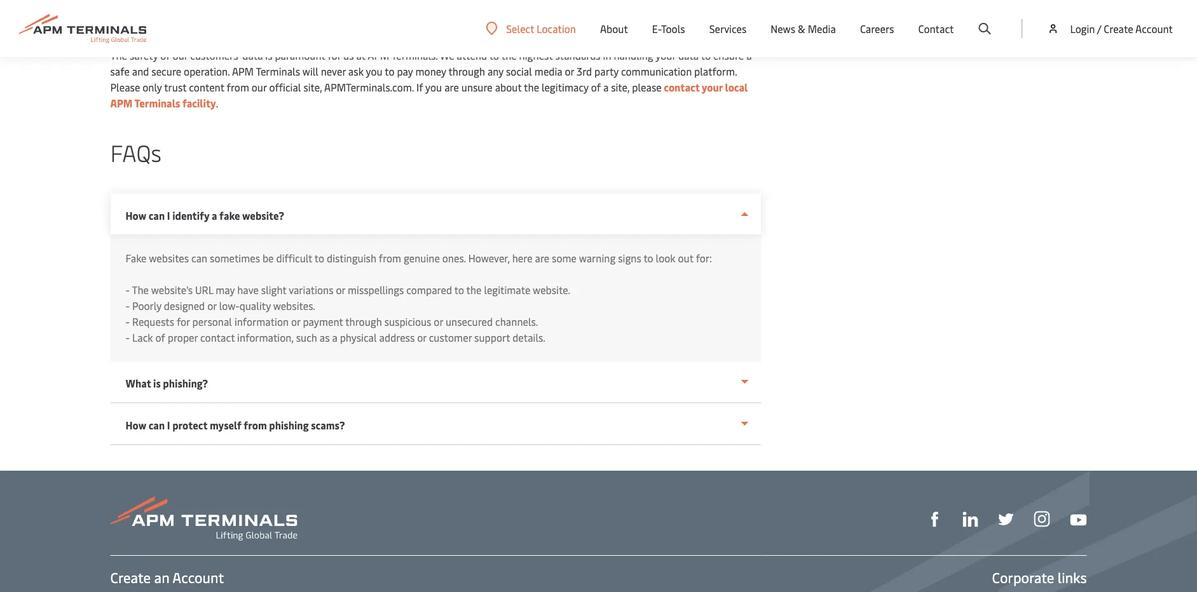 Task type: locate. For each thing, give the bounding box(es) containing it.
local down platform.
[[725, 80, 748, 94]]

2 vertical spatial can
[[149, 419, 165, 433]]

create an account
[[110, 569, 224, 587]]

about
[[601, 22, 628, 35]]

authorities.
[[535, 17, 587, 31]]

- down 'fake'
[[126, 283, 130, 297]]

services
[[710, 22, 747, 35]]

1 horizontal spatial the
[[502, 49, 517, 62]]

of down 'party'
[[591, 80, 601, 94]]

2 vertical spatial the
[[467, 283, 482, 297]]

only
[[143, 80, 162, 94]]

to left "look"
[[644, 252, 654, 265]]

login
[[1071, 22, 1096, 35]]

1 horizontal spatial create
[[1105, 22, 1134, 35]]

you right advise
[[376, 17, 392, 31]]

from right myself
[[244, 419, 267, 433]]

1 horizontal spatial site,
[[611, 80, 630, 94]]

0 vertical spatial i
[[167, 209, 170, 223]]

from right content
[[227, 80, 249, 94]]

compared
[[407, 283, 452, 297]]

the
[[110, 49, 127, 62], [132, 283, 149, 297]]

a inside dropdown button
[[212, 209, 217, 223]]

facebook image
[[928, 512, 943, 528]]

i
[[167, 209, 170, 223], [167, 419, 170, 433]]

2 vertical spatial from
[[244, 419, 267, 433]]

1 vertical spatial of
[[591, 80, 601, 94]]

1 horizontal spatial local
[[725, 80, 748, 94]]

from left genuine
[[379, 252, 401, 265]]

data down been a
[[243, 49, 263, 62]]

1 vertical spatial our
[[252, 80, 267, 94]]

2 horizontal spatial your
[[702, 80, 723, 94]]

of down requests
[[156, 331, 165, 345]]

login / create account
[[1071, 22, 1174, 35]]

0 vertical spatial are
[[445, 80, 459, 94]]

customer
[[429, 331, 472, 345]]

0 horizontal spatial account
[[173, 569, 224, 587]]

0 vertical spatial contact
[[664, 80, 700, 94]]

can for identify
[[149, 209, 165, 223]]

legitimacy
[[542, 80, 589, 94]]

create left an
[[110, 569, 151, 587]]

1 i from the top
[[167, 209, 170, 223]]

personal
[[192, 315, 232, 329]]

if inside the safety of our customers' data is paramount for us at apm terminals. we attend to the highest standards in handling your data to ensure a safe and secure operation. apm terminals will never ask you to pay money through any social media or 3rd party communication platform. please only trust content from our official site, apmterminals.com. if you are unsure about the legitimacy of a site, please
[[417, 80, 423, 94]]

ones.
[[443, 252, 466, 265]]

0 vertical spatial local
[[481, 17, 503, 31]]

to up any
[[490, 49, 499, 62]]

of
[[161, 49, 170, 62], [591, 80, 601, 94], [156, 331, 165, 345]]

news
[[771, 22, 796, 35]]

terminals.
[[392, 49, 438, 62]]

0 horizontal spatial if
[[173, 17, 180, 31]]

report
[[407, 17, 435, 31]]

be
[[263, 252, 274, 265]]

identify
[[172, 209, 210, 223]]

3 - from the top
[[126, 315, 130, 329]]

1 horizontal spatial have
[[237, 283, 259, 297]]

1 vertical spatial for
[[177, 315, 190, 329]]

physical
[[340, 331, 377, 345]]

apm right at
[[368, 49, 390, 62]]

1 site, from the left
[[304, 80, 322, 94]]

1 horizontal spatial is
[[265, 49, 273, 62]]

1 horizontal spatial terminals
[[256, 65, 300, 78]]

faqs
[[110, 137, 162, 168]]

for left us
[[328, 49, 341, 62]]

we
[[329, 17, 342, 31]]

safe
[[110, 65, 130, 78]]

address
[[379, 331, 415, 345]]

your down platform.
[[702, 80, 723, 94]]

0 vertical spatial have
[[201, 17, 223, 31]]

1 vertical spatial contact
[[200, 331, 235, 345]]

create right /
[[1105, 22, 1134, 35]]

details.
[[513, 331, 546, 345]]

is left the paramount
[[265, 49, 273, 62]]

as
[[320, 331, 330, 345]]

a right as
[[332, 331, 338, 345]]

have left been a
[[201, 17, 223, 31]]

0 horizontal spatial are
[[445, 80, 459, 94]]

location
[[537, 22, 576, 35]]

or left "3rd"
[[565, 65, 575, 78]]

the up social
[[502, 49, 517, 62]]

0 vertical spatial your
[[459, 17, 479, 31]]

0 vertical spatial of
[[161, 49, 170, 62]]

through down attend on the left top of page
[[449, 65, 485, 78]]

from inside dropdown button
[[244, 419, 267, 433]]

highest
[[519, 49, 553, 62]]

our left official
[[252, 80, 267, 94]]

how can i identify a fake website? element
[[110, 235, 762, 362]]

1 vertical spatial how
[[126, 419, 146, 433]]

fake
[[126, 252, 147, 265]]

are inside 'how can i identify a fake website?' element
[[535, 252, 550, 265]]

quality
[[240, 299, 271, 313]]

0 horizontal spatial contact
[[200, 331, 235, 345]]

have up quality
[[237, 283, 259, 297]]

instagram image
[[1035, 512, 1051, 528]]

1 vertical spatial from
[[379, 252, 401, 265]]

0 horizontal spatial terminals
[[135, 96, 180, 110]]

1 vertical spatial are
[[535, 252, 550, 265]]

can left 'protect'
[[149, 419, 165, 433]]

0 horizontal spatial through
[[346, 315, 382, 329]]

apm inside contact your local apm terminals facility
[[110, 96, 133, 110]]

you down money
[[426, 80, 442, 94]]

the up 'safe'
[[110, 49, 127, 62]]

1 horizontal spatial through
[[449, 65, 485, 78]]

0 vertical spatial from
[[227, 80, 249, 94]]

the up poorly on the bottom left
[[132, 283, 149, 297]]

the up unsecured
[[467, 283, 482, 297]]

site,
[[304, 80, 322, 94], [611, 80, 630, 94]]

1 horizontal spatial account
[[1136, 22, 1174, 35]]

e-tools button
[[653, 0, 686, 57]]

0 vertical spatial the
[[110, 49, 127, 62]]

2 horizontal spatial the
[[524, 80, 540, 94]]

- left requests
[[126, 315, 130, 329]]

data down tools
[[679, 49, 699, 62]]

a down 'party'
[[604, 80, 609, 94]]

contact your local apm terminals facility
[[110, 80, 748, 110]]

any
[[488, 65, 504, 78]]

have
[[201, 17, 223, 31], [237, 283, 259, 297]]

1 horizontal spatial contact
[[664, 80, 700, 94]]

1 horizontal spatial if
[[417, 80, 423, 94]]

about
[[495, 80, 522, 94]]

you tube link
[[1071, 511, 1087, 527]]

terminals up official
[[256, 65, 300, 78]]

is inside dropdown button
[[153, 377, 161, 391]]

website?
[[242, 209, 285, 223]]

1 vertical spatial create
[[110, 569, 151, 587]]

through up physical
[[346, 315, 382, 329]]

the inside - the website's url may have slight variations or misspellings compared to the legitimate website. - poorly designed or low-quality websites. - requests for personal information or payment through suspicious or unsecured channels. - lack of proper contact information, such as a physical address or customer support details.
[[132, 283, 149, 297]]

phishing?
[[163, 377, 208, 391]]

2 horizontal spatial apm
[[368, 49, 390, 62]]

2 how from the top
[[126, 419, 146, 433]]

1 horizontal spatial your
[[656, 49, 676, 62]]

for up proper
[[177, 315, 190, 329]]

1 horizontal spatial for
[[328, 49, 341, 62]]

1 horizontal spatial the
[[132, 283, 149, 297]]

police
[[506, 17, 533, 31]]

how up 'fake'
[[126, 209, 146, 223]]

our
[[173, 49, 188, 62], [252, 80, 267, 94]]

local left police
[[481, 17, 503, 31]]

0 horizontal spatial the
[[110, 49, 127, 62]]

0 vertical spatial for
[[328, 49, 341, 62]]

2 i from the top
[[167, 419, 170, 433]]

are inside the safety of our customers' data is paramount for us at apm terminals. we attend to the highest standards in handling your data to ensure a safe and secure operation. apm terminals will never ask you to pay money through any social media or 3rd party communication platform. please only trust content from our official site, apmterminals.com. if you are unsure about the legitimacy of a site, please
[[445, 80, 459, 94]]

we
[[440, 49, 455, 62]]

0 vertical spatial through
[[449, 65, 485, 78]]

0 horizontal spatial data
[[243, 49, 263, 62]]

from inside the safety of our customers' data is paramount for us at apm terminals. we attend to the highest standards in handling your data to ensure a safe and secure operation. apm terminals will never ask you to pay money through any social media or 3rd party communication platform. please only trust content from our official site, apmterminals.com. if you are unsure about the legitimacy of a site, please
[[227, 80, 249, 94]]

0 horizontal spatial site,
[[304, 80, 322, 94]]

site, down will
[[304, 80, 322, 94]]

of fraud,
[[288, 17, 327, 31]]

or inside the safety of our customers' data is paramount for us at apm terminals. we attend to the highest standards in handling your data to ensure a safe and secure operation. apm terminals will never ask you to pay money through any social media or 3rd party communication platform. please only trust content from our official site, apmterminals.com. if you are unsure about the legitimacy of a site, please
[[565, 65, 575, 78]]

- left poorly on the bottom left
[[126, 299, 130, 313]]

your inside the safety of our customers' data is paramount for us at apm terminals. we attend to the highest standards in handling your data to ensure a safe and secure operation. apm terminals will never ask you to pay money through any social media or 3rd party communication platform. please only trust content from our official site, apmterminals.com. if you are unsure about the legitimacy of a site, please
[[656, 49, 676, 62]]

0 horizontal spatial local
[[481, 17, 503, 31]]

social
[[506, 65, 532, 78]]

your right it
[[459, 17, 479, 31]]

can right websites
[[192, 252, 207, 265]]

contact
[[664, 80, 700, 94], [200, 331, 235, 345]]

0 vertical spatial create
[[1105, 22, 1134, 35]]

to right it
[[447, 17, 456, 31]]

2 vertical spatial your
[[702, 80, 723, 94]]

your
[[459, 17, 479, 31], [656, 49, 676, 62], [702, 80, 723, 94]]

websites
[[149, 252, 189, 265]]

media
[[535, 65, 563, 78]]

the down social
[[524, 80, 540, 94]]

our up secure
[[173, 49, 188, 62]]

0 horizontal spatial the
[[467, 283, 482, 297]]

or
[[565, 65, 575, 78], [336, 283, 345, 297], [207, 299, 217, 313], [291, 315, 301, 329], [434, 315, 443, 329], [417, 331, 427, 345]]

1 vertical spatial the
[[524, 80, 540, 94]]

apm down customers'
[[232, 65, 254, 78]]

pay
[[397, 65, 413, 78]]

site, down 'party'
[[611, 80, 630, 94]]

0 vertical spatial our
[[173, 49, 188, 62]]

2 vertical spatial apm
[[110, 96, 133, 110]]

lack
[[132, 331, 153, 345]]

if down money
[[417, 80, 423, 94]]

your up communication
[[656, 49, 676, 62]]

of up secure
[[161, 49, 170, 62]]

0 vertical spatial terminals
[[256, 65, 300, 78]]

0 horizontal spatial for
[[177, 315, 190, 329]]

- left lack at the bottom
[[126, 331, 130, 345]]

attend
[[457, 49, 487, 62]]

contact down personal
[[200, 331, 235, 345]]

tools
[[662, 22, 686, 35]]

0 vertical spatial the
[[502, 49, 517, 62]]

you
[[182, 17, 199, 31], [376, 17, 392, 31], [366, 65, 383, 78], [426, 80, 442, 94]]

1 vertical spatial local
[[725, 80, 748, 94]]

platform.
[[695, 65, 737, 78]]

2 vertical spatial of
[[156, 331, 165, 345]]

terminals down only
[[135, 96, 180, 110]]

are right here
[[535, 252, 550, 265]]

how down what
[[126, 419, 146, 433]]

careers
[[861, 22, 895, 35]]

1 how from the top
[[126, 209, 146, 223]]

slight
[[261, 283, 287, 297]]

0 horizontal spatial apm
[[110, 96, 133, 110]]

1 vertical spatial have
[[237, 283, 259, 297]]

0 vertical spatial account
[[1136, 22, 1174, 35]]

is right what
[[153, 377, 161, 391]]

can for protect
[[149, 419, 165, 433]]

0 vertical spatial how
[[126, 209, 146, 223]]

the
[[502, 49, 517, 62], [524, 80, 540, 94], [467, 283, 482, 297]]

account right an
[[173, 569, 224, 587]]

you up apmterminals.com.
[[366, 65, 383, 78]]

i left identify
[[167, 209, 170, 223]]

of inside - the website's url may have slight variations or misspellings compared to the legitimate website. - poorly designed or low-quality websites. - requests for personal information or payment through suspicious or unsecured channels. - lack of proper contact information, such as a physical address or customer support details.
[[156, 331, 165, 345]]

1 vertical spatial terminals
[[135, 96, 180, 110]]

can left identify
[[149, 209, 165, 223]]

contact inside - the website's url may have slight variations or misspellings compared to the legitimate website. - poorly designed or low-quality websites. - requests for personal information or payment through suspicious or unsecured channels. - lack of proper contact information, such as a physical address or customer support details.
[[200, 331, 235, 345]]

apm down please
[[110, 96, 133, 110]]

0 vertical spatial is
[[265, 49, 273, 62]]

0 vertical spatial can
[[149, 209, 165, 223]]

0 horizontal spatial have
[[201, 17, 223, 31]]

variations
[[289, 283, 334, 297]]

through inside the safety of our customers' data is paramount for us at apm terminals. we attend to the highest standards in handling your data to ensure a safe and secure operation. apm terminals will never ask you to pay money through any social media or 3rd party communication platform. please only trust content from our official site, apmterminals.com. if you are unsure about the legitimacy of a site, please
[[449, 65, 485, 78]]

if up secure
[[173, 17, 180, 31]]

0 horizontal spatial create
[[110, 569, 151, 587]]

1 vertical spatial through
[[346, 315, 382, 329]]

1 vertical spatial your
[[656, 49, 676, 62]]

are left unsure
[[445, 80, 459, 94]]

1 horizontal spatial are
[[535, 252, 550, 265]]

0 vertical spatial if
[[173, 17, 180, 31]]

terminals inside the safety of our customers' data is paramount for us at apm terminals. we attend to the highest standards in handling your data to ensure a safe and secure operation. apm terminals will never ask you to pay money through any social media or 3rd party communication platform. please only trust content from our official site, apmterminals.com. if you are unsure about the legitimacy of a site, please
[[256, 65, 300, 78]]

1 vertical spatial account
[[173, 569, 224, 587]]

to right compared
[[455, 283, 464, 297]]

unsure
[[462, 80, 493, 94]]

1 - from the top
[[126, 283, 130, 297]]

ask
[[349, 65, 364, 78]]

1 vertical spatial if
[[417, 80, 423, 94]]

1 vertical spatial is
[[153, 377, 161, 391]]

1 vertical spatial i
[[167, 419, 170, 433]]

1 vertical spatial apm
[[232, 65, 254, 78]]

linkedin image
[[963, 512, 979, 528]]

your inside contact your local apm terminals facility
[[702, 80, 723, 94]]

1 horizontal spatial our
[[252, 80, 267, 94]]

contact down communication
[[664, 80, 700, 94]]

account right /
[[1136, 22, 1174, 35]]

here
[[513, 252, 533, 265]]

to right difficult
[[315, 252, 324, 265]]

apm
[[368, 49, 390, 62], [232, 65, 254, 78], [110, 96, 133, 110]]

in
[[603, 49, 612, 62]]

to up platform.
[[701, 49, 711, 62]]

advise
[[345, 17, 374, 31]]

1 horizontal spatial data
[[679, 49, 699, 62]]

standards
[[556, 49, 601, 62]]

are
[[445, 80, 459, 94], [535, 252, 550, 265]]

url
[[195, 283, 213, 297]]

what is phishing? button
[[110, 362, 762, 404]]

to
[[395, 17, 404, 31], [447, 17, 456, 31], [490, 49, 499, 62], [701, 49, 711, 62], [385, 65, 395, 78], [315, 252, 324, 265], [644, 252, 654, 265], [455, 283, 464, 297]]

i left 'protect'
[[167, 419, 170, 433]]

a left fake
[[212, 209, 217, 223]]

0 horizontal spatial is
[[153, 377, 161, 391]]

data
[[243, 49, 263, 62], [679, 49, 699, 62]]

1 vertical spatial the
[[132, 283, 149, 297]]



Task type: vqa. For each thing, say whether or not it's contained in the screenshot.
the topmost Vacancies
no



Task type: describe. For each thing, give the bounding box(es) containing it.
apmt footer logo image
[[110, 497, 297, 541]]

communication
[[621, 65, 692, 78]]

distinguish
[[327, 252, 377, 265]]

the inside - the website's url may have slight variations or misspellings compared to the legitimate website. - poorly designed or low-quality websites. - requests for personal information or payment through suspicious or unsecured channels. - lack of proper contact information, such as a physical address or customer support details.
[[467, 283, 482, 297]]

a right 'ensure'
[[747, 49, 752, 62]]

.
[[216, 96, 219, 110]]

unsecured
[[446, 315, 493, 329]]

4 - from the top
[[126, 331, 130, 345]]

to left 'report'
[[395, 17, 404, 31]]

proper
[[168, 331, 198, 345]]

an
[[154, 569, 170, 587]]

customers'
[[190, 49, 240, 62]]

0 horizontal spatial our
[[173, 49, 188, 62]]

select location button
[[486, 21, 576, 35]]

e-tools
[[653, 22, 686, 35]]

1 data from the left
[[243, 49, 263, 62]]

shape link
[[928, 511, 943, 528]]

the safety of our customers' data is paramount for us at apm terminals. we attend to the highest standards in handling your data to ensure a safe and secure operation. apm terminals will never ask you to pay money through any social media or 3rd party communication platform. please only trust content from our official site, apmterminals.com. if you are unsure about the legitimacy of a site, please
[[110, 49, 752, 94]]

news & media
[[771, 22, 836, 35]]

out
[[678, 252, 694, 265]]

designed
[[164, 299, 205, 313]]

3rd
[[577, 65, 592, 78]]

difficult
[[276, 252, 312, 265]]

or up customer
[[434, 315, 443, 329]]

how can i identify a fake website?
[[126, 209, 285, 223]]

fake websites can sometimes be difficult to distinguish from genuine ones. however, here are some warning signs to look out for:
[[126, 252, 712, 265]]

victim
[[258, 17, 285, 31]]

about button
[[601, 0, 628, 57]]

look
[[656, 252, 676, 265]]

i for protect
[[167, 419, 170, 433]]

support
[[475, 331, 510, 345]]

have inside - the website's url may have slight variations or misspellings compared to the legitimate website. - poorly designed or low-quality websites. - requests for personal information or payment through suspicious or unsecured channels. - lack of proper contact information, such as a physical address or customer support details.
[[237, 283, 259, 297]]

for inside the safety of our customers' data is paramount for us at apm terminals. we attend to the highest standards in handling your data to ensure a safe and secure operation. apm terminals will never ask you to pay money through any social media or 3rd party communication platform. please only trust content from our official site, apmterminals.com. if you are unsure about the legitimacy of a site, please
[[328, 49, 341, 62]]

contact your local apm terminals facility link
[[110, 80, 748, 110]]

corporate links
[[993, 569, 1087, 587]]

1 horizontal spatial apm
[[232, 65, 254, 78]]

or down suspicious
[[417, 331, 427, 345]]

is inside the safety of our customers' data is paramount for us at apm terminals. we attend to the highest standards in handling your data to ensure a safe and secure operation. apm terminals will never ask you to pay money through any social media or 3rd party communication platform. please only trust content from our official site, apmterminals.com. if you are unsure about the legitimacy of a site, please
[[265, 49, 273, 62]]

never
[[321, 65, 346, 78]]

requests
[[132, 315, 174, 329]]

please
[[110, 80, 140, 94]]

trust
[[164, 80, 187, 94]]

at
[[357, 49, 366, 62]]

or right the variations
[[336, 283, 345, 297]]

channels.
[[496, 315, 538, 329]]

how for how can i identify a fake website?
[[126, 209, 146, 223]]

signs
[[618, 252, 642, 265]]

protect
[[172, 419, 208, 433]]

however,
[[469, 252, 510, 265]]

ensure
[[714, 49, 744, 62]]

what
[[126, 377, 151, 391]]

how can i protect myself from phishing scams?
[[126, 419, 345, 433]]

website.
[[533, 283, 571, 297]]

us
[[344, 49, 354, 62]]

and
[[132, 65, 149, 78]]

0 vertical spatial apm
[[368, 49, 390, 62]]

or up personal
[[207, 299, 217, 313]]

/
[[1098, 22, 1102, 35]]

instagram link
[[1035, 510, 1051, 528]]

news & media button
[[771, 0, 836, 57]]

to inside - the website's url may have slight variations or misspellings compared to the legitimate website. - poorly designed or low-quality websites. - requests for personal information or payment through suspicious or unsecured channels. - lack of proper contact information, such as a physical address or customer support details.
[[455, 283, 464, 297]]

some
[[552, 252, 577, 265]]

how can i protect myself from phishing scams? button
[[110, 404, 762, 446]]

corporate
[[993, 569, 1055, 587]]

- the website's url may have slight variations or misspellings compared to the legitimate website. - poorly designed or low-quality websites. - requests for personal information or payment through suspicious or unsecured channels. - lack of proper contact information, such as a physical address or customer support details.
[[126, 283, 571, 345]]

information
[[235, 315, 289, 329]]

payment
[[303, 315, 343, 329]]

low-
[[219, 299, 240, 313]]

you up customers'
[[182, 17, 199, 31]]

youtube image
[[1071, 515, 1087, 526]]

i for identify
[[167, 209, 170, 223]]

phishing
[[269, 419, 309, 433]]

safety
[[130, 49, 158, 62]]

sometimes
[[210, 252, 260, 265]]

how can i identify a fake website? button
[[110, 194, 762, 235]]

services button
[[710, 0, 747, 57]]

contact button
[[919, 0, 954, 57]]

party
[[595, 65, 619, 78]]

what is phishing?
[[126, 377, 208, 391]]

or down websites.
[[291, 315, 301, 329]]

content
[[189, 80, 224, 94]]

e-
[[653, 22, 662, 35]]

the inside the safety of our customers' data is paramount for us at apm terminals. we attend to the highest standards in handling your data to ensure a safe and secure operation. apm terminals will never ask you to pay money through any social media or 3rd party communication platform. please only trust content from our official site, apmterminals.com. if you are unsure about the legitimacy of a site, please
[[110, 49, 127, 62]]

2 data from the left
[[679, 49, 699, 62]]

linkedin__x28_alt_x29__3_ link
[[963, 511, 979, 528]]

website's
[[151, 283, 193, 297]]

2 site, from the left
[[611, 80, 630, 94]]

money
[[416, 65, 446, 78]]

scams?
[[311, 419, 345, 433]]

myself
[[210, 419, 242, 433]]

handling
[[614, 49, 654, 62]]

twitter image
[[999, 512, 1014, 528]]

misspellings
[[348, 283, 404, 297]]

paramount
[[275, 49, 325, 62]]

1 vertical spatial can
[[192, 252, 207, 265]]

select location
[[507, 22, 576, 35]]

for:
[[696, 252, 712, 265]]

local inside contact your local apm terminals facility
[[725, 80, 748, 94]]

legitimate
[[484, 283, 531, 297]]

through inside - the website's url may have slight variations or misspellings compared to the legitimate website. - poorly designed or low-quality websites. - requests for personal information or payment through suspicious or unsecured channels. - lack of proper contact information, such as a physical address or customer support details.
[[346, 315, 382, 329]]

how for how can i protect myself from phishing scams?
[[126, 419, 146, 433]]

contact inside contact your local apm terminals facility
[[664, 80, 700, 94]]

poorly
[[132, 299, 162, 313]]

a inside - the website's url may have slight variations or misspellings compared to the legitimate website. - poorly designed or low-quality websites. - requests for personal information or payment through suspicious or unsecured channels. - lack of proper contact information, such as a physical address or customer support details.
[[332, 331, 338, 345]]

from inside 'how can i identify a fake website?' element
[[379, 252, 401, 265]]

for inside - the website's url may have slight variations or misspellings compared to the legitimate website. - poorly designed or low-quality websites. - requests for personal information or payment through suspicious or unsecured channels. - lack of proper contact information, such as a physical address or customer support details.
[[177, 315, 190, 329]]

0 horizontal spatial your
[[459, 17, 479, 31]]

2 - from the top
[[126, 299, 130, 313]]

information,
[[237, 331, 294, 345]]

if you have been a victim of fraud, we advise you to report it to your local police authorities.
[[173, 17, 587, 31]]

terminals inside contact your local apm terminals facility
[[135, 96, 180, 110]]

to left pay
[[385, 65, 395, 78]]



